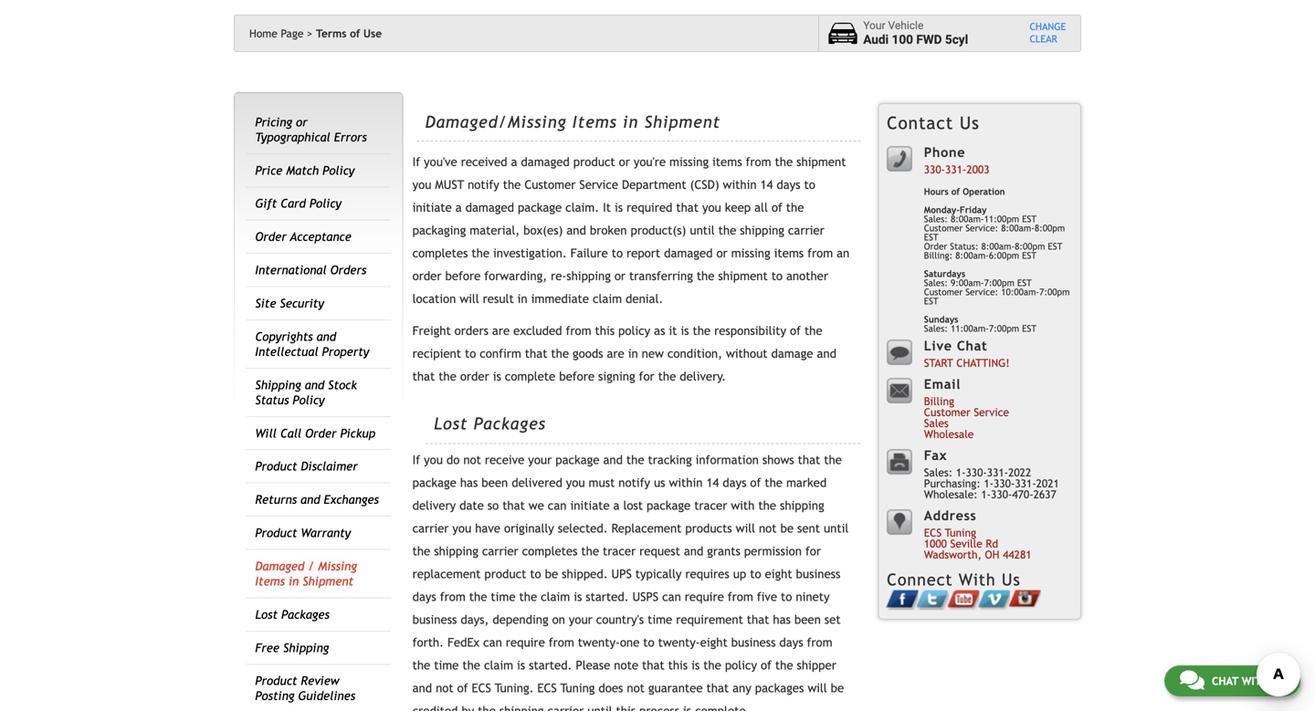 Task type: locate. For each thing, give the bounding box(es) containing it.
this up guarantee at the bottom of page
[[668, 659, 688, 673]]

notify inside if you do not receive your package and the tracking information shows that the package has been delivered you must notify us within 14 days of the marked delivery date so that we can initiate a lost package tracer with the shipping carrier you have originally selected. replacement products will not be sent until the shipping carrier completes the tracer request and grants permission for replacement product to be shipped. ups typically requires up to eight business days from the time the claim is started. usps can require from five to ninety business days, depending on your country's time requirement that has been set forth. fedex can require from twenty-one to twenty-eight business days from the time the claim is started. please note that this is the policy of the shipper and not of ecs tuning. ecs tuning does not guarantee that any packages will be credited by the shipping carrier until this process is complete.
[[619, 476, 650, 490]]

product inside "if you've received a damaged product or you're missing items from the shipment you must notify the customer service department (csd) within 14 days to initiate a damaged package claim. it is required that you keep all of the packaging material, box(es) and broken product(s) until the shipping carrier completes the investigation. failure to report damaged or missing items from an order before forwarding, re-shipping or transferring the shipment to another location will result in immediate claim denial."
[[573, 155, 615, 169]]

sales: down fax on the bottom right
[[924, 466, 953, 479]]

if for if you do not receive your package and the tracking information shows that the package has been delivered you must notify us within 14 days of the marked delivery date so that we can initiate a lost package tracer with the shipping carrier you have originally selected. replacement products will not be sent until the shipping carrier completes the tracer request and grants permission for replacement product to be shipped. ups typically requires up to eight business days from the time the claim is started. usps can require from five to ninety business days, depending on your country's time requirement that has been set forth. fedex can require from twenty-one to twenty-eight business days from the time the claim is started. please note that this is the policy of the shipper and not of ecs tuning. ecs tuning does not guarantee that any packages will be credited by the shipping carrier until this process is complete.
[[412, 453, 420, 467]]

1- up wholesale:
[[956, 466, 966, 479]]

security
[[280, 296, 324, 311]]

0 vertical spatial order
[[412, 269, 442, 283]]

time
[[491, 590, 516, 604], [648, 613, 672, 627], [434, 659, 459, 673]]

1 vertical spatial if
[[412, 453, 420, 467]]

shipping up the replacement
[[434, 545, 478, 559]]

review
[[301, 674, 339, 688]]

address ecs tuning 1000 seville rd wadsworth, oh 44281
[[924, 508, 1032, 561]]

chatting!
[[957, 357, 1010, 369]]

if inside if you do not receive your package and the tracking information shows that the package has been delivered you must notify us within 14 days of the marked delivery date so that we can initiate a lost package tracer with the shipping carrier you have originally selected. replacement products will not be sent until the shipping carrier completes the tracer request and grants permission for replacement product to be shipped. ups typically requires up to eight business days from the time the claim is started. usps can require from five to ninety business days, depending on your country's time requirement that has been set forth. fedex can require from twenty-one to twenty-eight business days from the time the claim is started. please note that this is the policy of the shipper and not of ecs tuning. ecs tuning does not guarantee that any packages will be credited by the shipping carrier until this process is complete.
[[412, 453, 420, 467]]

1 horizontal spatial be
[[780, 522, 794, 536]]

that right the note
[[642, 659, 665, 673]]

service inside "if you've received a damaged product or you're missing items from the shipment you must notify the customer service department (csd) within 14 days to initiate a damaged package claim. it is required that you keep all of the packaging material, box(es) and broken product(s) until the shipping carrier completes the investigation. failure to report damaged or missing items from an order before forwarding, re-shipping or transferring the shipment to another location will result in immediate claim denial."
[[579, 178, 618, 192]]

0 vertical spatial policy
[[323, 163, 355, 177]]

1 vertical spatial until
[[824, 522, 849, 536]]

1 horizontal spatial product
[[573, 155, 615, 169]]

order up 'location'
[[412, 269, 442, 283]]

if for if you've received a damaged product or you're missing items from the shipment you must notify the customer service department (csd) within 14 days to initiate a damaged package claim. it is required that you keep all of the packaging material, box(es) and broken product(s) until the shipping carrier completes the investigation. failure to report damaged or missing items from an order before forwarding, re-shipping or transferring the shipment to another location will result in immediate claim denial.
[[412, 155, 420, 169]]

will inside "if you've received a damaged product or you're missing items from the shipment you must notify the customer service department (csd) within 14 days to initiate a damaged package claim. it is required that you keep all of the packaging material, box(es) and broken product(s) until the shipping carrier completes the investigation. failure to report damaged or missing items from an order before forwarding, re-shipping or transferring the shipment to another location will result in immediate claim denial."
[[460, 292, 479, 306]]

2 horizontal spatial this
[[668, 659, 688, 673]]

in inside the damaged / missing items in shipment
[[289, 574, 299, 589]]

notify inside "if you've received a damaged product or you're missing items from the shipment you must notify the customer service department (csd) within 14 days to initiate a damaged package claim. it is required that you keep all of the packaging material, box(es) and broken product(s) until the shipping carrier completes the investigation. failure to report damaged or missing items from an order before forwarding, re-shipping or transferring the shipment to another location will result in immediate claim denial."
[[468, 178, 499, 192]]

can right the usps
[[662, 590, 681, 604]]

clear
[[1030, 33, 1058, 45]]

a down must
[[455, 201, 462, 215]]

with right comments image on the right bottom
[[1242, 675, 1269, 688]]

1 service: from the top
[[966, 223, 999, 233]]

2003
[[967, 163, 990, 176]]

days,
[[461, 613, 489, 627]]

disclaimer
[[301, 460, 358, 474]]

0 horizontal spatial us
[[960, 113, 980, 133]]

0 vertical spatial completes
[[412, 246, 468, 260]]

without
[[726, 347, 768, 361]]

until down does
[[587, 704, 612, 712]]

and down claim.
[[567, 223, 586, 238]]

0 horizontal spatial until
[[587, 704, 612, 712]]

sent
[[797, 522, 820, 536]]

shipping down marked at right
[[780, 499, 824, 513]]

before inside "if you've received a damaged product or you're missing items from the shipment you must notify the customer service department (csd) within 14 days to initiate a damaged package claim. it is required that you keep all of the packaging material, box(es) and broken product(s) until the shipping carrier completes the investigation. failure to report damaged or missing items from an order before forwarding, re-shipping or transferring the shipment to another location will result in immediate claim denial."
[[445, 269, 481, 283]]

1 horizontal spatial this
[[616, 704, 636, 712]]

carrier down delivery
[[412, 522, 449, 536]]

days right '(csd)'
[[777, 178, 801, 192]]

if
[[412, 155, 420, 169], [412, 453, 420, 467]]

that down five
[[747, 613, 769, 627]]

1 product from the top
[[255, 460, 297, 474]]

1 vertical spatial require
[[506, 636, 545, 650]]

wadsworth,
[[924, 548, 982, 561]]

days
[[777, 178, 801, 192], [723, 476, 747, 490], [412, 590, 436, 604], [779, 636, 803, 650]]

tuning
[[945, 526, 976, 539], [560, 682, 595, 696]]

gift card policy link
[[255, 197, 342, 211]]

from inside freight orders are excluded from this policy as it is the responsibility of the recipient to confirm that the goods are in new condition, without damage and that the order is complete before signing for the delivery.
[[566, 324, 591, 338]]

completes inside if you do not receive your package and the tracking information shows that the package has been delivered you must notify us within 14 days of the marked delivery date so that we can initiate a lost package tracer with the shipping carrier you have originally selected. replacement products will not be sent until the shipping carrier completes the tracer request and grants permission for replacement product to be shipped. ups typically requires up to eight business days from the time the claim is started. usps can require from five to ninety business days, depending on your country's time requirement that has been set forth. fedex can require from twenty-one to twenty-eight business days from the time the claim is started. please note that this is the policy of the shipper and not of ecs tuning. ecs tuning does not guarantee that any packages will be credited by the shipping carrier until this process is complete.
[[522, 545, 578, 559]]

receive
[[485, 453, 525, 467]]

you've
[[424, 155, 457, 169]]

typically
[[636, 567, 682, 582]]

0 vertical spatial lost
[[434, 414, 468, 434]]

been up the so
[[482, 476, 508, 490]]

tuning down address
[[945, 526, 976, 539]]

1 vertical spatial 8:00pm
[[1015, 241, 1045, 252]]

0 vertical spatial for
[[639, 370, 655, 384]]

packages
[[755, 682, 804, 696]]

saturdays
[[924, 268, 966, 279]]

2 horizontal spatial a
[[613, 499, 620, 513]]

for inside freight orders are excluded from this policy as it is the responsibility of the recipient to confirm that the goods are in new condition, without damage and that the order is complete before signing for the delivery.
[[639, 370, 655, 384]]

as
[[654, 324, 665, 338]]

carrier down have
[[482, 545, 518, 559]]

that inside "if you've received a damaged product or you're missing items from the shipment you must notify the customer service department (csd) within 14 days to initiate a damaged package claim. it is required that you keep all of the packaging material, box(es) and broken product(s) until the shipping carrier completes the investigation. failure to report damaged or missing items from an order before forwarding, re-shipping or transferring the shipment to another location will result in immediate claim denial."
[[676, 201, 699, 215]]

330- left 2637 at the right of the page
[[994, 477, 1015, 490]]

and inside shipping and stock status policy
[[305, 378, 324, 392]]

if inside "if you've received a damaged product or you're missing items from the shipment you must notify the customer service department (csd) within 14 days to initiate a damaged package claim. it is required that you keep all of the packaging material, box(es) and broken product(s) until the shipping carrier completes the investigation. failure to report damaged or missing items from an order before forwarding, re-shipping or transferring the shipment to another location will result in immediate claim denial."
[[412, 155, 420, 169]]

business up any
[[731, 636, 776, 650]]

change
[[1030, 21, 1066, 32]]

ecs down address
[[924, 526, 942, 539]]

1 vertical spatial completes
[[522, 545, 578, 559]]

fax
[[924, 448, 947, 463]]

0 horizontal spatial require
[[506, 636, 545, 650]]

0 vertical spatial lost packages
[[434, 414, 546, 434]]

shipment inside the damaged / missing items in shipment
[[302, 574, 354, 589]]

days down the replacement
[[412, 590, 436, 604]]

within inside "if you've received a damaged product or you're missing items from the shipment you must notify the customer service department (csd) within 14 days to initiate a damaged package claim. it is required that you keep all of the packaging material, box(es) and broken product(s) until the shipping carrier completes the investigation. failure to report damaged or missing items from an order before forwarding, re-shipping or transferring the shipment to another location will result in immediate claim denial."
[[723, 178, 757, 192]]

started. left please
[[529, 659, 572, 673]]

330- up wholesale:
[[966, 466, 987, 479]]

acceptance
[[290, 230, 351, 244]]

ecs inside address ecs tuning 1000 seville rd wadsworth, oh 44281
[[924, 526, 942, 539]]

a right "received"
[[511, 155, 517, 169]]

0 horizontal spatial order
[[255, 230, 287, 244]]

2 horizontal spatial will
[[808, 682, 827, 696]]

complete.
[[695, 704, 750, 712]]

order inside hours of operation monday-friday sales: 8:00am-11:00pm est customer service: 8:00am-8:00pm est order status: 8:00am-8:00pm est billing: 8:00am-6:00pm est saturdays sales: 9:00am-7:00pm est customer service: 10:00am-7:00pm est sundays sales: 11:00am-7:00pm est
[[924, 241, 947, 252]]

monday-
[[924, 205, 960, 215]]

0 vertical spatial damaged
[[521, 155, 570, 169]]

site
[[255, 296, 276, 311]]

of inside freight orders are excluded from this policy as it is the responsibility of the recipient to confirm that the goods are in new condition, without damage and that the order is complete before signing for the delivery.
[[790, 324, 801, 338]]

carrier
[[788, 223, 825, 238], [412, 522, 449, 536], [482, 545, 518, 559], [547, 704, 584, 712]]

0 vertical spatial require
[[685, 590, 724, 604]]

pricing or typographical errors
[[255, 115, 367, 144]]

terms of use
[[316, 27, 382, 40]]

1 vertical spatial notify
[[619, 476, 650, 490]]

for down the new
[[639, 370, 655, 384]]

within right 'us'
[[669, 476, 703, 490]]

chat right comments image on the right bottom
[[1212, 675, 1239, 688]]

4 sales: from the top
[[924, 466, 953, 479]]

1 horizontal spatial before
[[559, 370, 595, 384]]

6:00pm
[[989, 250, 1019, 261]]

claim inside "if you've received a damaged product or you're missing items from the shipment you must notify the customer service department (csd) within 14 days to initiate a damaged package claim. it is required that you keep all of the packaging material, box(es) and broken product(s) until the shipping carrier completes the investigation. failure to report damaged or missing items from an order before forwarding, re-shipping or transferring the shipment to another location will result in immediate claim denial."
[[593, 292, 622, 306]]

330-331-2003 link
[[924, 163, 990, 176]]

1 horizontal spatial notify
[[619, 476, 650, 490]]

is right the it
[[681, 324, 689, 338]]

1 vertical spatial missing
[[731, 246, 771, 260]]

will
[[255, 426, 277, 440]]

2 horizontal spatial time
[[648, 613, 672, 627]]

price match policy
[[255, 163, 355, 177]]

time down the usps
[[648, 613, 672, 627]]

1 horizontal spatial time
[[491, 590, 516, 604]]

1 vertical spatial has
[[773, 613, 791, 627]]

has up date
[[460, 476, 478, 490]]

marked
[[786, 476, 827, 490]]

0 vertical spatial service
[[579, 178, 618, 192]]

been
[[482, 476, 508, 490], [794, 613, 821, 627]]

2 if from the top
[[412, 453, 420, 467]]

0 vertical spatial with
[[731, 499, 755, 513]]

8:00pm right 11:00pm
[[1035, 223, 1065, 233]]

2 horizontal spatial us
[[1272, 675, 1285, 688]]

order inside "if you've received a damaged product or you're missing items from the shipment you must notify the customer service department (csd) within 14 days to initiate a damaged package claim. it is required that you keep all of the packaging material, box(es) and broken product(s) until the shipping carrier completes the investigation. failure to report damaged or missing items from an order before forwarding, re-shipping or transferring the shipment to another location will result in immediate claim denial."
[[412, 269, 442, 283]]

comments image
[[1180, 669, 1205, 691]]

shows
[[763, 453, 794, 467]]

1 vertical spatial started.
[[529, 659, 572, 673]]

require down requires
[[685, 590, 724, 604]]

0 vertical spatial policy
[[618, 324, 650, 338]]

eight down requirement
[[700, 636, 728, 650]]

8:00pm down 11:00pm
[[1015, 241, 1045, 252]]

until
[[690, 223, 715, 238], [824, 522, 849, 536], [587, 704, 612, 712]]

damaged / missing items in shipment link
[[255, 559, 357, 589]]

ecs right tuning.
[[537, 682, 557, 696]]

use
[[363, 27, 382, 40]]

initiate up packaging
[[412, 201, 452, 215]]

from down on
[[549, 636, 574, 650]]

home page
[[249, 27, 304, 40]]

price match policy link
[[255, 163, 355, 177]]

denial.
[[626, 292, 663, 306]]

a inside if you do not receive your package and the tracking information shows that the package has been delivered you must notify us within 14 days of the marked delivery date so that we can initiate a lost package tracer with the shipping carrier you have originally selected. replacement products will not be sent until the shipping carrier completes the tracer request and grants permission for replacement product to be shipped. ups typically requires up to eight business days from the time the claim is started. usps can require from five to ninety business days, depending on your country's time requirement that has been set forth. fedex can require from twenty-one to twenty-eight business days from the time the claim is started. please note that this is the policy of the shipper and not of ecs tuning. ecs tuning does not guarantee that any packages will be credited by the shipping carrier until this process is complete.
[[613, 499, 620, 513]]

1 horizontal spatial service
[[974, 406, 1009, 419]]

330- down the 2022
[[991, 488, 1012, 501]]

service inside email billing customer service sales wholesale
[[974, 406, 1009, 419]]

shipment up you're on the top of page
[[644, 112, 721, 132]]

0 vertical spatial items
[[712, 155, 742, 169]]

1 vertical spatial for
[[805, 545, 821, 559]]

package inside "if you've received a damaged product or you're missing items from the shipment you must notify the customer service department (csd) within 14 days to initiate a damaged package claim. it is required that you keep all of the packaging material, box(es) and broken product(s) until the shipping carrier completes the investigation. failure to report damaged or missing items from an order before forwarding, re-shipping or transferring the shipment to another location will result in immediate claim denial."
[[518, 201, 562, 215]]

keep
[[725, 201, 751, 215]]

1 vertical spatial are
[[607, 347, 625, 361]]

orders
[[330, 263, 366, 277]]

be
[[780, 522, 794, 536], [545, 567, 558, 582], [831, 682, 844, 696]]

policy
[[323, 163, 355, 177], [309, 197, 342, 211], [293, 393, 325, 407]]

has down five
[[773, 613, 791, 627]]

0 horizontal spatial 331-
[[945, 163, 967, 176]]

packages
[[474, 414, 546, 434], [281, 608, 330, 622]]

1 horizontal spatial your
[[569, 613, 593, 627]]

sales
[[924, 417, 949, 430]]

twenty- down requirement
[[658, 636, 700, 650]]

331-
[[945, 163, 967, 176], [987, 466, 1008, 479], [1015, 477, 1036, 490]]

1 vertical spatial tuning
[[560, 682, 595, 696]]

1 horizontal spatial policy
[[725, 659, 757, 673]]

damaged up material,
[[465, 201, 514, 215]]

business up ninety at the right bottom
[[796, 567, 841, 582]]

package up must
[[556, 453, 600, 467]]

product down the 'damaged/missing items in shipment'
[[573, 155, 615, 169]]

1 twenty- from the left
[[578, 636, 620, 650]]

14 inside if you do not receive your package and the tracking information shows that the package has been delivered you must notify us within 14 days of the marked delivery date so that we can initiate a lost package tracer with the shipping carrier you have originally selected. replacement products will not be sent until the shipping carrier completes the tracer request and grants permission for replacement product to be shipped. ups typically requires up to eight business days from the time the claim is started. usps can require from five to ninety business days, depending on your country's time requirement that has been set forth. fedex can require from twenty-one to twenty-eight business days from the time the claim is started. please note that this is the policy of the shipper and not of ecs tuning. ecs tuning does not guarantee that any packages will be credited by the shipping carrier until this process is complete.
[[706, 476, 719, 490]]

until inside "if you've received a damaged product or you're missing items from the shipment you must notify the customer service department (csd) within 14 days to initiate a damaged package claim. it is required that you keep all of the packaging material, box(es) and broken product(s) until the shipping carrier completes the investigation. failure to report damaged or missing items from an order before forwarding, re-shipping or transferring the shipment to another location will result in immediate claim denial."
[[690, 223, 715, 238]]

1 if from the top
[[412, 155, 420, 169]]

1 horizontal spatial with
[[1242, 675, 1269, 688]]

before inside freight orders are excluded from this policy as it is the responsibility of the recipient to confirm that the goods are in new condition, without damage and that the order is complete before signing for the delivery.
[[559, 370, 595, 384]]

0 vertical spatial product
[[573, 155, 615, 169]]

warranty
[[301, 526, 351, 540]]

1 vertical spatial items
[[255, 574, 285, 589]]

lost packages link
[[255, 608, 330, 622]]

posting
[[255, 689, 294, 703]]

1 horizontal spatial packages
[[474, 414, 546, 434]]

1 horizontal spatial within
[[723, 178, 757, 192]]

up
[[733, 567, 746, 582]]

your up delivered
[[528, 453, 552, 467]]

requirement
[[676, 613, 743, 627]]

2 twenty- from the left
[[658, 636, 700, 650]]

product disclaimer
[[255, 460, 358, 474]]

2 vertical spatial be
[[831, 682, 844, 696]]

0 horizontal spatial within
[[669, 476, 703, 490]]

0 vertical spatial initiate
[[412, 201, 452, 215]]

2 horizontal spatial ecs
[[924, 526, 942, 539]]

us for connect
[[1002, 570, 1021, 589]]

0 horizontal spatial completes
[[412, 246, 468, 260]]

3 product from the top
[[255, 674, 297, 688]]

2 vertical spatial a
[[613, 499, 620, 513]]

0 vertical spatial if
[[412, 155, 420, 169]]

if left the you've
[[412, 155, 420, 169]]

0 vertical spatial a
[[511, 155, 517, 169]]

packages up free shipping
[[281, 608, 330, 622]]

your
[[863, 19, 886, 32]]

and down product disclaimer
[[301, 493, 320, 507]]

customer
[[525, 178, 576, 192], [924, 223, 963, 233], [924, 287, 963, 297], [924, 406, 971, 419]]

international orders link
[[255, 263, 366, 277]]

twenty- up please
[[578, 636, 620, 650]]

1 vertical spatial claim
[[541, 590, 570, 604]]

0 vertical spatial claim
[[593, 292, 622, 306]]

0 vertical spatial missing
[[670, 155, 709, 169]]

0 horizontal spatial missing
[[670, 155, 709, 169]]

2 vertical spatial claim
[[484, 659, 513, 673]]

1 horizontal spatial tuning
[[945, 526, 976, 539]]

0 horizontal spatial lost packages
[[255, 608, 330, 622]]

oh
[[985, 548, 1000, 561]]

tuning down please
[[560, 682, 595, 696]]

free shipping
[[255, 641, 329, 655]]

1 horizontal spatial order
[[305, 426, 337, 440]]

or up typographical
[[296, 115, 307, 129]]

product inside if you do not receive your package and the tracking information shows that the package has been delivered you must notify us within 14 days of the marked delivery date so that we can initiate a lost package tracer with the shipping carrier you have originally selected. replacement products will not be sent until the shipping carrier completes the tracer request and grants permission for replacement product to be shipped. ups typically requires up to eight business days from the time the claim is started. usps can require from five to ninety business days, depending on your country's time requirement that has been set forth. fedex can require from twenty-one to twenty-eight business days from the time the claim is started. please note that this is the policy of the shipper and not of ecs tuning. ecs tuning does not guarantee that any packages will be credited by the shipping carrier until this process is complete.
[[484, 567, 526, 582]]

you
[[412, 178, 431, 192], [702, 201, 721, 215], [424, 453, 443, 467], [566, 476, 585, 490], [452, 522, 471, 536]]

us for chat
[[1272, 675, 1285, 688]]

0 horizontal spatial initiate
[[412, 201, 452, 215]]

been down ninety at the right bottom
[[794, 613, 821, 627]]

will
[[460, 292, 479, 306], [736, 522, 755, 536], [808, 682, 827, 696]]

with inside if you do not receive your package and the tracking information shows that the package has been delivered you must notify us within 14 days of the marked delivery date so that we can initiate a lost package tracer with the shipping carrier you have originally selected. replacement products will not be sent until the shipping carrier completes the tracer request and grants permission for replacement product to be shipped. ups typically requires up to eight business days from the time the claim is started. usps can require from five to ninety business days, depending on your country's time requirement that has been set forth. fedex can require from twenty-one to twenty-eight business days from the time the claim is started. please note that this is the policy of the shipper and not of ecs tuning. ecs tuning does not guarantee that any packages will be credited by the shipping carrier until this process is complete.
[[731, 499, 755, 513]]

330- inside phone 330-331-2003
[[924, 163, 945, 176]]

items up '(csd)'
[[712, 155, 742, 169]]

that down '(csd)'
[[676, 201, 699, 215]]

shipping
[[255, 378, 301, 392], [283, 641, 329, 655]]

sundays
[[924, 314, 959, 325]]

0 vertical spatial chat
[[957, 338, 988, 353]]

1 vertical spatial product
[[255, 526, 297, 540]]

of right hours
[[951, 186, 960, 197]]

1 vertical spatial can
[[662, 590, 681, 604]]

completes down originally
[[522, 545, 578, 559]]

est
[[1022, 214, 1037, 224], [924, 232, 939, 242], [1048, 241, 1063, 252], [1022, 250, 1037, 261], [1017, 278, 1032, 288], [924, 296, 939, 306], [1022, 323, 1037, 334]]

and inside freight orders are excluded from this policy as it is the responsibility of the recipient to confirm that the goods are in new condition, without damage and that the order is complete before signing for the delivery.
[[817, 347, 837, 361]]

order right "call"
[[305, 426, 337, 440]]

product for product review posting guidelines
[[255, 674, 297, 688]]

before down "goods"
[[559, 370, 595, 384]]

require
[[685, 590, 724, 604], [506, 636, 545, 650]]

of up by
[[457, 682, 468, 696]]

0 horizontal spatial shipment
[[302, 574, 354, 589]]

1 vertical spatial 14
[[706, 476, 719, 490]]

of up damage
[[790, 324, 801, 338]]

do
[[447, 453, 460, 467]]

in left the new
[[628, 347, 638, 361]]

8:00am- up 6:00pm
[[1001, 223, 1035, 233]]

will left result
[[460, 292, 479, 306]]

or down keep
[[716, 246, 728, 260]]

1 horizontal spatial completes
[[522, 545, 578, 559]]

policy right card
[[309, 197, 342, 211]]

order left status:
[[924, 241, 947, 252]]

order inside freight orders are excluded from this policy as it is the responsibility of the recipient to confirm that the goods are in new condition, without damage and that the order is complete before signing for the delivery.
[[460, 370, 489, 384]]

that right the so
[[503, 499, 525, 513]]

0 horizontal spatial twenty-
[[578, 636, 620, 650]]

14 inside "if you've received a damaged product or you're missing items from the shipment you must notify the customer service department (csd) within 14 days to initiate a damaged package claim. it is required that you keep all of the packaging material, box(es) and broken product(s) until the shipping carrier completes the investigation. failure to report damaged or missing items from an order before forwarding, re-shipping or transferring the shipment to another location will result in immediate claim denial."
[[760, 178, 773, 192]]

chat down 11:00am-
[[957, 338, 988, 353]]

1 vertical spatial policy
[[725, 659, 757, 673]]

1 vertical spatial lost
[[255, 608, 278, 622]]

in down damaged
[[289, 574, 299, 589]]

1 horizontal spatial until
[[690, 223, 715, 238]]

2 product from the top
[[255, 526, 297, 540]]

order
[[255, 230, 287, 244], [924, 241, 947, 252], [305, 426, 337, 440]]

2022
[[1008, 466, 1031, 479]]

packages up "receive"
[[474, 414, 546, 434]]

and right damage
[[817, 347, 837, 361]]

2 horizontal spatial can
[[662, 590, 681, 604]]

copyrights
[[255, 330, 313, 344]]

can down days,
[[483, 636, 502, 650]]

1 vertical spatial packages
[[281, 608, 330, 622]]

missing
[[318, 559, 357, 574]]

connect with us
[[887, 570, 1021, 589]]

and left stock
[[305, 378, 324, 392]]

1 vertical spatial initiate
[[570, 499, 610, 513]]

damaged / missing items in shipment
[[255, 559, 357, 589]]

1 vertical spatial been
[[794, 613, 821, 627]]

products
[[685, 522, 732, 536]]

if left do
[[412, 453, 420, 467]]

are up signing
[[607, 347, 625, 361]]

1 horizontal spatial has
[[773, 613, 791, 627]]

product inside the product review posting guidelines
[[255, 674, 297, 688]]

hours
[[924, 186, 949, 197]]

notify down "received"
[[468, 178, 499, 192]]

policy inside if you do not receive your package and the tracking information shows that the package has been delivered you must notify us within 14 days of the marked delivery date so that we can initiate a lost package tracer with the shipping carrier you have originally selected. replacement products will not be sent until the shipping carrier completes the tracer request and grants permission for replacement product to be shipped. ups typically requires up to eight business days from the time the claim is started. usps can require from five to ninety business days, depending on your country's time requirement that has been set forth. fedex can require from twenty-one to twenty-eight business days from the time the claim is started. please note that this is the policy of the shipper and not of ecs tuning. ecs tuning does not guarantee that any packages will be credited by the shipping carrier until this process is complete.
[[725, 659, 757, 673]]

claim up on
[[541, 590, 570, 604]]

0 horizontal spatial tracer
[[603, 545, 636, 559]]

ninety
[[796, 590, 830, 604]]

responsibility
[[714, 324, 786, 338]]

1 vertical spatial policy
[[309, 197, 342, 211]]

completes down packaging
[[412, 246, 468, 260]]

until right 'product(s)'
[[690, 223, 715, 238]]

claim left denial.
[[593, 292, 622, 306]]

delivery.
[[680, 370, 726, 384]]

in inside "if you've received a damaged product or you're missing items from the shipment you must notify the customer service department (csd) within 14 days to initiate a damaged package claim. it is required that you keep all of the packaging material, box(es) and broken product(s) until the shipping carrier completes the investigation. failure to report damaged or missing items from an order before forwarding, re-shipping or transferring the shipment to another location will result in immediate claim denial."
[[518, 292, 528, 306]]

sales: up live
[[924, 323, 948, 334]]



Task type: vqa. For each thing, say whether or not it's contained in the screenshot.
"See"
no



Task type: describe. For each thing, give the bounding box(es) containing it.
initiate inside "if you've received a damaged product or you're missing items from the shipment you must notify the customer service department (csd) within 14 days to initiate a damaged package claim. it is required that you keep all of the packaging material, box(es) and broken product(s) until the shipping carrier completes the investigation. failure to report damaged or missing items from an order before forwarding, re-shipping or transferring the shipment to another location will result in immediate claim denial."
[[412, 201, 452, 215]]

is down shipped.
[[574, 590, 582, 604]]

days inside "if you've received a damaged product or you're missing items from the shipment you must notify the customer service department (csd) within 14 days to initiate a damaged package claim. it is required that you keep all of the packaging material, box(es) and broken product(s) until the shipping carrier completes the investigation. failure to report damaged or missing items from an order before forwarding, re-shipping or transferring the shipment to another location will result in immediate claim denial."
[[777, 178, 801, 192]]

product disclaimer link
[[255, 460, 358, 474]]

country's
[[596, 613, 644, 627]]

tuning inside address ecs tuning 1000 seville rd wadsworth, oh 44281
[[945, 526, 976, 539]]

policy inside shipping and stock status policy
[[293, 393, 325, 407]]

1 horizontal spatial business
[[731, 636, 776, 650]]

required
[[627, 201, 673, 215]]

product warranty link
[[255, 526, 351, 540]]

excluded
[[513, 324, 562, 338]]

of left use
[[350, 27, 360, 40]]

chat inside live chat start chatting!
[[957, 338, 988, 353]]

1 horizontal spatial tracer
[[694, 499, 727, 513]]

0 horizontal spatial shipment
[[718, 269, 768, 283]]

2 horizontal spatial 331-
[[1015, 477, 1036, 490]]

and up must
[[603, 453, 623, 467]]

0 vertical spatial time
[[491, 590, 516, 604]]

rd
[[986, 537, 998, 550]]

is up guarantee at the bottom of page
[[692, 659, 700, 673]]

location
[[412, 292, 456, 306]]

site security link
[[255, 296, 324, 311]]

order acceptance
[[255, 230, 351, 244]]

damaged/missing
[[425, 112, 567, 132]]

please
[[576, 659, 610, 673]]

will call order pickup
[[255, 426, 375, 440]]

it
[[603, 201, 611, 215]]

0 horizontal spatial can
[[483, 636, 502, 650]]

policy for price match policy
[[323, 163, 355, 177]]

0 horizontal spatial time
[[434, 659, 459, 673]]

one
[[620, 636, 640, 650]]

investigation.
[[493, 246, 567, 260]]

shipper
[[797, 659, 837, 673]]

1 horizontal spatial lost
[[434, 414, 468, 434]]

tuning.
[[495, 682, 534, 696]]

product for product warranty
[[255, 526, 297, 540]]

five
[[757, 590, 777, 604]]

wholesale link
[[924, 428, 974, 441]]

shipping inside shipping and stock status policy
[[255, 378, 301, 392]]

chat with us
[[1212, 675, 1285, 688]]

0 horizontal spatial packages
[[281, 608, 330, 622]]

0 horizontal spatial be
[[545, 567, 558, 582]]

8:00am- down 11:00pm
[[981, 241, 1015, 252]]

date
[[460, 499, 484, 513]]

0 horizontal spatial ecs
[[472, 682, 491, 696]]

orders
[[455, 324, 489, 338]]

connect
[[887, 570, 953, 589]]

must
[[435, 178, 464, 192]]

to inside freight orders are excluded from this policy as it is the responsibility of the recipient to confirm that the goods are in new condition, without damage and that the order is complete before signing for the delivery.
[[465, 347, 476, 361]]

1 horizontal spatial will
[[736, 522, 755, 536]]

clear link
[[1030, 33, 1066, 46]]

1 horizontal spatial 331-
[[987, 466, 1008, 479]]

contact
[[887, 113, 954, 133]]

and inside "if you've received a damaged product or you're missing items from the shipment you must notify the customer service department (csd) within 14 days to initiate a damaged package claim. it is required that you keep all of the packaging material, box(es) and broken product(s) until the shipping carrier completes the investigation. failure to report damaged or missing items from an order before forwarding, re-shipping or transferring the shipment to another location will result in immediate claim denial."
[[567, 223, 586, 238]]

1- right wholesale:
[[981, 488, 991, 501]]

have
[[475, 522, 501, 536]]

phone 330-331-2003
[[924, 145, 990, 176]]

friday
[[960, 205, 987, 215]]

3 sales: from the top
[[924, 323, 948, 334]]

0 horizontal spatial damaged
[[465, 201, 514, 215]]

and inside copyrights and intellectual property
[[317, 330, 336, 344]]

2 horizontal spatial be
[[831, 682, 844, 696]]

is down confirm
[[493, 370, 501, 384]]

7:00pm down 10:00am-
[[989, 323, 1019, 334]]

pickup
[[340, 426, 375, 440]]

1 vertical spatial time
[[648, 613, 672, 627]]

for inside if you do not receive your package and the tracking information shows that the package has been delivered you must notify us within 14 days of the marked delivery date so that we can initiate a lost package tracer with the shipping carrier you have originally selected. replacement products will not be sent until the shipping carrier completes the tracer request and grants permission for replacement product to be shipped. ups typically requires up to eight business days from the time the claim is started. usps can require from five to ninety business days, depending on your country's time requirement that has been set forth. fedex can require from twenty-one to twenty-eight business days from the time the claim is started. please note that this is the policy of the shipper and not of ecs tuning. ecs tuning does not guarantee that any packages will be credited by the shipping carrier until this process is complete.
[[805, 545, 821, 559]]

policy inside freight orders are excluded from this policy as it is the responsibility of the recipient to confirm that the goods are in new condition, without damage and that the order is complete before signing for the delivery.
[[618, 324, 650, 338]]

another
[[786, 269, 828, 283]]

not up credited
[[436, 682, 454, 696]]

1 horizontal spatial claim
[[541, 590, 570, 604]]

0 vertical spatial 8:00pm
[[1035, 223, 1065, 233]]

8:00am- up status:
[[951, 214, 984, 224]]

complete
[[505, 370, 556, 384]]

completes inside "if you've received a damaged product or you're missing items from the shipment you must notify the customer service department (csd) within 14 days to initiate a damaged package claim. it is required that you keep all of the packaging material, box(es) and broken product(s) until the shipping carrier completes the investigation. failure to report damaged or missing items from an order before forwarding, re-shipping or transferring the shipment to another location will result in immediate claim denial."
[[412, 246, 468, 260]]

guarantee
[[648, 682, 703, 696]]

customer inside "if you've received a damaged product or you're missing items from the shipment you must notify the customer service department (csd) within 14 days to initiate a damaged package claim. it is required that you keep all of the packaging material, box(es) and broken product(s) until the shipping carrier completes the investigation. failure to report damaged or missing items from an order before forwarding, re-shipping or transferring the shipment to another location will result in immediate claim denial."
[[525, 178, 576, 192]]

live chat start chatting!
[[924, 338, 1010, 369]]

not up permission
[[759, 522, 777, 536]]

is inside "if you've received a damaged product or you're missing items from the shipment you must notify the customer service department (csd) within 14 days to initiate a damaged package claim. it is required that you keep all of the packaging material, box(es) and broken product(s) until the shipping carrier completes the investigation. failure to report damaged or missing items from an order before forwarding, re-shipping or transferring the shipment to another location will result in immediate claim denial."
[[615, 201, 623, 215]]

change link
[[1030, 21, 1066, 33]]

order acceptance link
[[255, 230, 351, 244]]

1 horizontal spatial started.
[[586, 590, 629, 604]]

and up requires
[[684, 545, 704, 559]]

331- inside phone 330-331-2003
[[945, 163, 967, 176]]

0 vertical spatial items
[[572, 112, 617, 132]]

on
[[552, 613, 565, 627]]

2 vertical spatial damaged
[[664, 246, 713, 260]]

0 vertical spatial us
[[960, 113, 980, 133]]

by
[[462, 704, 474, 712]]

lost
[[623, 499, 643, 513]]

we
[[529, 499, 544, 513]]

of inside "if you've received a damaged product or you're missing items from the shipment you must notify the customer service department (csd) within 14 days to initiate a damaged package claim. it is required that you keep all of the packaging material, box(es) and broken product(s) until the shipping carrier completes the investigation. failure to report damaged or missing items from an order before forwarding, re-shipping or transferring the shipment to another location will result in immediate claim denial."
[[772, 201, 783, 215]]

customer inside email billing customer service sales wholesale
[[924, 406, 971, 419]]

or up denial.
[[615, 269, 626, 283]]

1 vertical spatial eight
[[700, 636, 728, 650]]

product review posting guidelines link
[[255, 674, 355, 703]]

1 horizontal spatial missing
[[731, 246, 771, 260]]

1 horizontal spatial a
[[511, 155, 517, 169]]

sales: inside the fax sales: 1-330-331-2022 purchasing: 1-330-331-2021 wholesale: 1-330-470-2637
[[924, 466, 953, 479]]

billing
[[924, 395, 955, 408]]

0 vertical spatial eight
[[765, 567, 792, 582]]

page
[[281, 27, 304, 40]]

0 horizontal spatial are
[[492, 324, 510, 338]]

1 vertical spatial tracer
[[603, 545, 636, 559]]

package down 'us'
[[647, 499, 691, 513]]

8:00am- up 9:00am-
[[956, 250, 989, 261]]

package up delivery
[[412, 476, 457, 490]]

shipping down tuning.
[[499, 704, 544, 712]]

carrier down please
[[547, 704, 584, 712]]

1 horizontal spatial are
[[607, 347, 625, 361]]

requires
[[685, 567, 730, 582]]

1 horizontal spatial lost packages
[[434, 414, 546, 434]]

in inside freight orders are excluded from this policy as it is the responsibility of the recipient to confirm that the goods are in new condition, without damage and that the order is complete before signing for the delivery.
[[628, 347, 638, 361]]

from up the shipper
[[807, 636, 833, 650]]

that up marked at right
[[798, 453, 820, 467]]

material,
[[470, 223, 520, 238]]

address
[[924, 508, 977, 523]]

shipping down the all
[[740, 223, 785, 238]]

so
[[488, 499, 499, 513]]

if you do not receive your package and the tracking information shows that the package has been delivered you must notify us within 14 days of the marked delivery date so that we can initiate a lost package tracer with the shipping carrier you have originally selected. replacement products will not be sent until the shipping carrier completes the tracer request and grants permission for replacement product to be shipped. ups typically requires up to eight business days from the time the claim is started. usps can require from five to ninety business days, depending on your country's time requirement that has been set forth. fedex can require from twenty-one to twenty-eight business days from the time the claim is started. please note that this is the policy of the shipper and not of ecs tuning. ecs tuning does not guarantee that any packages will be credited by the shipping carrier until this process is complete.
[[412, 453, 849, 712]]

days up the shipper
[[779, 636, 803, 650]]

from up the all
[[746, 155, 771, 169]]

returns
[[255, 493, 297, 507]]

start
[[924, 357, 953, 369]]

of inside hours of operation monday-friday sales: 8:00am-11:00pm est customer service: 8:00am-8:00pm est order status: 8:00am-8:00pm est billing: 8:00am-6:00pm est saturdays sales: 9:00am-7:00pm est customer service: 10:00am-7:00pm est sundays sales: 11:00am-7:00pm est
[[951, 186, 960, 197]]

shipping down failure
[[567, 269, 611, 283]]

carrier inside "if you've received a damaged product or you're missing items from the shipment you must notify the customer service department (csd) within 14 days to initiate a damaged package claim. it is required that you keep all of the packaging material, box(es) and broken product(s) until the shipping carrier completes the investigation. failure to report damaged or missing items from an order before forwarding, re-shipping or transferring the shipment to another location will result in immediate claim denial."
[[788, 223, 825, 238]]

an
[[837, 246, 850, 260]]

if you've received a damaged product or you're missing items from the shipment you must notify the customer service department (csd) within 14 days to initiate a damaged package claim. it is required that you keep all of the packaging material, box(es) and broken product(s) until the shipping carrier completes the investigation. failure to report damaged or missing items from an order before forwarding, re-shipping or transferring the shipment to another location will result in immediate claim denial.
[[412, 155, 850, 306]]

goods
[[573, 347, 603, 361]]

fwd
[[916, 32, 942, 47]]

of down information
[[750, 476, 761, 490]]

1 horizontal spatial shipment
[[797, 155, 846, 169]]

0 vertical spatial packages
[[474, 414, 546, 434]]

2 horizontal spatial business
[[796, 567, 841, 582]]

2 vertical spatial this
[[616, 704, 636, 712]]

1 vertical spatial business
[[412, 613, 457, 627]]

and up credited
[[412, 682, 432, 696]]

44281
[[1003, 548, 1032, 561]]

7:00pm down 6:00pm
[[984, 278, 1015, 288]]

status
[[255, 393, 289, 407]]

1 vertical spatial shipping
[[283, 641, 329, 655]]

days down information
[[723, 476, 747, 490]]

purchasing:
[[924, 477, 981, 490]]

that down recipient
[[412, 370, 435, 384]]

within inside if you do not receive your package and the tracking information shows that the package has been delivered you must notify us within 14 days of the marked delivery date so that we can initiate a lost package tracer with the shipping carrier you have originally selected. replacement products will not be sent until the shipping carrier completes the tracer request and grants permission for replacement product to be shipped. ups typically requires up to eight business days from the time the claim is started. usps can require from five to ninety business days, depending on your country's time requirement that has been set forth. fedex can require from twenty-one to twenty-eight business days from the time the claim is started. please note that this is the policy of the shipper and not of ecs tuning. ecs tuning does not guarantee that any packages will be credited by the shipping carrier until this process is complete.
[[669, 476, 703, 490]]

1- left the 2022
[[984, 477, 994, 490]]

start chatting! link
[[924, 357, 1010, 369]]

pricing
[[255, 115, 292, 129]]

1 sales: from the top
[[924, 214, 948, 224]]

2 sales: from the top
[[924, 278, 948, 288]]

2 horizontal spatial until
[[824, 522, 849, 536]]

site security
[[255, 296, 324, 311]]

0 horizontal spatial a
[[455, 201, 462, 215]]

not down the note
[[627, 682, 645, 696]]

2 service: from the top
[[966, 287, 999, 297]]

initiate inside if you do not receive your package and the tracking information shows that the package has been delivered you must notify us within 14 days of the marked delivery date so that we can initiate a lost package tracer with the shipping carrier you have originally selected. replacement products will not be sent until the shipping carrier completes the tracer request and grants permission for replacement product to be shipped. ups typically requires up to eight business days from the time the claim is started. usps can require from five to ninety business days, depending on your country's time requirement that has been set forth. fedex can require from twenty-one to twenty-eight business days from the time the claim is started. please note that this is the policy of the shipper and not of ecs tuning. ecs tuning does not guarantee that any packages will be credited by the shipping carrier until this process is complete.
[[570, 499, 610, 513]]

shipping and stock status policy link
[[255, 378, 357, 407]]

2021
[[1036, 477, 1059, 490]]

0 horizontal spatial been
[[482, 476, 508, 490]]

gift
[[255, 197, 277, 211]]

freight
[[412, 324, 451, 338]]

1 horizontal spatial damaged
[[521, 155, 570, 169]]

1 horizontal spatial ecs
[[537, 682, 557, 696]]

fedex
[[448, 636, 480, 650]]

0 vertical spatial shipment
[[644, 112, 721, 132]]

errors
[[334, 130, 367, 144]]

/
[[308, 559, 314, 574]]

that down excluded
[[525, 347, 547, 361]]

property
[[322, 345, 369, 359]]

information
[[696, 453, 759, 467]]

shipped.
[[562, 567, 608, 582]]

1 vertical spatial your
[[569, 613, 593, 627]]

in up you're on the top of page
[[623, 112, 639, 132]]

from down the replacement
[[440, 590, 466, 604]]

0 vertical spatial has
[[460, 476, 478, 490]]

result
[[483, 292, 514, 306]]

1 horizontal spatial can
[[548, 499, 567, 513]]

7:00pm right 9:00am-
[[1039, 287, 1070, 297]]

from down the up
[[728, 590, 753, 604]]

this inside freight orders are excluded from this policy as it is the responsibility of the recipient to confirm that the goods are in new condition, without damage and that the order is complete before signing for the delivery.
[[595, 324, 615, 338]]

is up tuning.
[[517, 659, 525, 673]]

0 horizontal spatial items
[[712, 155, 742, 169]]

1 horizontal spatial require
[[685, 590, 724, 604]]

that up complete.
[[707, 682, 729, 696]]

operation
[[963, 186, 1005, 197]]

live
[[924, 338, 952, 353]]

re-
[[551, 269, 567, 283]]

product for product disclaimer
[[255, 460, 297, 474]]

not right do
[[463, 453, 481, 467]]

1 vertical spatial chat
[[1212, 675, 1239, 688]]

request
[[640, 545, 680, 559]]

originally
[[504, 522, 554, 536]]

from left an at the top right of the page
[[807, 246, 833, 260]]

email
[[924, 377, 961, 392]]

policy for gift card policy
[[309, 197, 342, 211]]

or inside pricing or typographical errors
[[296, 115, 307, 129]]

of up packages
[[761, 659, 772, 673]]

1 horizontal spatial items
[[774, 246, 804, 260]]

status:
[[950, 241, 979, 252]]

or left you're on the top of page
[[619, 155, 630, 169]]

0 vertical spatial your
[[528, 453, 552, 467]]

condition,
[[668, 347, 722, 361]]

tracking
[[648, 453, 692, 467]]

items inside the damaged / missing items in shipment
[[255, 574, 285, 589]]

1 horizontal spatial been
[[794, 613, 821, 627]]

tuning inside if you do not receive your package and the tracking information shows that the package has been delivered you must notify us within 14 days of the marked delivery date so that we can initiate a lost package tracer with the shipping carrier you have originally selected. replacement products will not be sent until the shipping carrier completes the tracer request and grants permission for replacement product to be shipped. ups typically requires up to eight business days from the time the claim is started. usps can require from five to ninety business days, depending on your country's time requirement that has been set forth. fedex can require from twenty-one to twenty-eight business days from the time the claim is started. please note that this is the policy of the shipper and not of ecs tuning. ecs tuning does not guarantee that any packages will be credited by the shipping carrier until this process is complete.
[[560, 682, 595, 696]]

0 vertical spatial be
[[780, 522, 794, 536]]

0 horizontal spatial started.
[[529, 659, 572, 673]]

must
[[589, 476, 615, 490]]

is down guarantee at the bottom of page
[[683, 704, 692, 712]]

confirm
[[480, 347, 521, 361]]

department
[[622, 178, 686, 192]]



